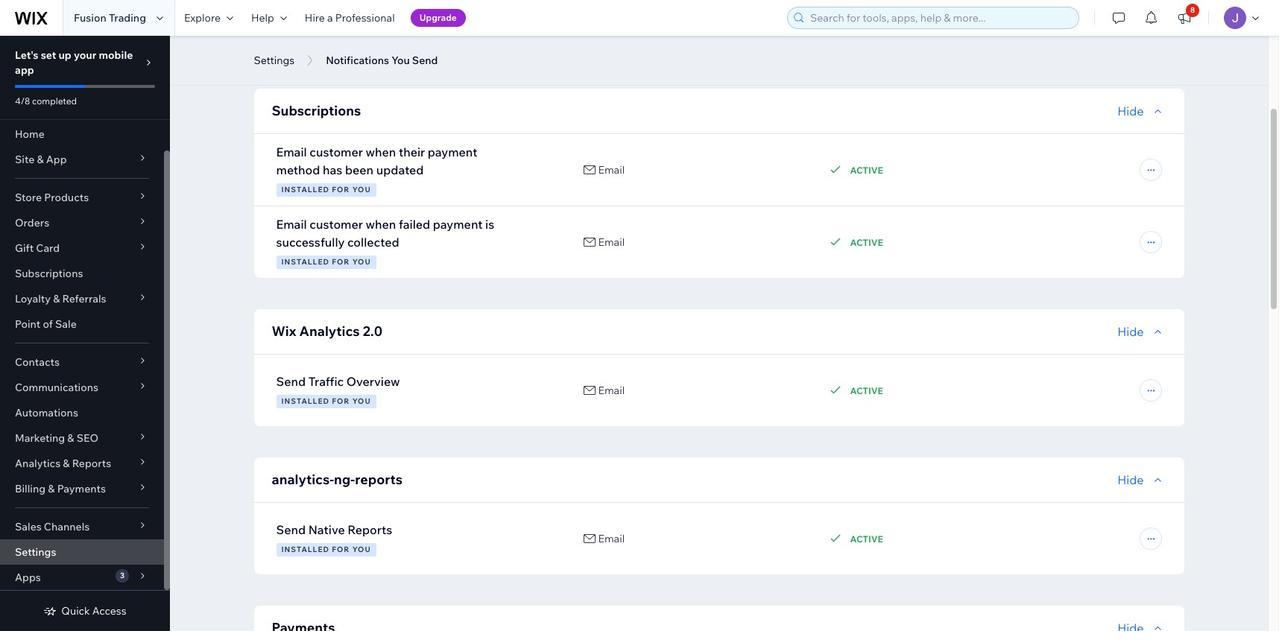 Task type: describe. For each thing, give the bounding box(es) containing it.
failed
[[399, 217, 430, 232]]

gift
[[15, 242, 34, 255]]

active for send native reports
[[850, 533, 883, 545]]

trading
[[109, 11, 146, 25]]

0 vertical spatial analytics
[[299, 323, 360, 340]]

& for billing
[[48, 482, 55, 496]]

gift card button
[[0, 236, 164, 261]]

home
[[15, 127, 45, 141]]

your
[[74, 48, 96, 62]]

analytics-
[[272, 471, 334, 488]]

point
[[15, 318, 40, 331]]

site & app button
[[0, 147, 164, 172]]

& for analytics
[[63, 457, 70, 470]]

subscriptions inside sidebar element
[[15, 267, 83, 280]]

billing & payments button
[[0, 476, 164, 502]]

orders
[[15, 216, 49, 230]]

method
[[276, 163, 320, 177]]

ng-
[[334, 471, 355, 488]]

analytics-ng-reports
[[272, 471, 403, 488]]

active for email customer when their payment method has been updated
[[850, 164, 883, 176]]

store
[[15, 191, 42, 204]]

has
[[323, 163, 342, 177]]

card
[[36, 242, 60, 255]]

home link
[[0, 122, 164, 147]]

you inside send native reports installed for you
[[352, 545, 371, 555]]

members
[[300, 26, 361, 43]]

2.0
[[363, 323, 382, 340]]

email for send native reports
[[598, 532, 625, 546]]

you
[[391, 54, 410, 67]]

fusion
[[74, 11, 106, 25]]

& for loyalty
[[53, 292, 60, 306]]

analytics & reports button
[[0, 451, 164, 476]]

hide button for 2.0
[[1118, 323, 1166, 341]]

when for been
[[366, 145, 396, 160]]

marketing & seo button
[[0, 426, 164, 451]]

for inside send native reports installed for you
[[332, 545, 350, 555]]

send for analytics-ng-reports
[[276, 523, 306, 537]]

app
[[46, 153, 67, 166]]

settings link
[[0, 540, 164, 565]]

for inside send traffic overview installed for you
[[332, 397, 350, 406]]

hide for reports
[[1118, 473, 1144, 488]]

been
[[345, 163, 374, 177]]

products
[[44, 191, 89, 204]]

settings button
[[246, 49, 302, 72]]

mobile
[[99, 48, 133, 62]]

analytics inside analytics & reports 'popup button'
[[15, 457, 61, 470]]

a
[[327, 11, 333, 25]]

settings for settings button
[[254, 54, 295, 67]]

& for marketing
[[67, 432, 74, 445]]

help button
[[242, 0, 296, 36]]

professional
[[335, 11, 395, 25]]

marketing
[[15, 432, 65, 445]]

email customer when failed payment is successfully collected installed for you
[[276, 217, 494, 267]]

installed inside email customer when failed payment is successfully collected installed for you
[[281, 257, 329, 267]]

send inside button
[[412, 54, 438, 67]]

settings for settings 'link'
[[15, 546, 56, 559]]

email for email customer when their payment method has been updated
[[598, 163, 625, 177]]

notifications you send
[[326, 54, 438, 67]]

point of sale link
[[0, 312, 164, 337]]

1 hide button from the top
[[1118, 102, 1166, 120]]

site for site & app
[[15, 153, 34, 166]]

store products button
[[0, 185, 164, 210]]

set
[[41, 48, 56, 62]]

sidebar element
[[0, 36, 170, 631]]

communications
[[15, 381, 98, 394]]

contacts
[[15, 356, 60, 369]]

billing & payments
[[15, 482, 106, 496]]

automations
[[15, 406, 78, 420]]

customer for has
[[310, 145, 363, 160]]

show
[[1113, 28, 1144, 42]]

communications button
[[0, 375, 164, 400]]

notifications
[[326, 54, 389, 67]]

site & app
[[15, 153, 67, 166]]

8 button
[[1168, 0, 1201, 36]]

hide for 2.0
[[1118, 324, 1144, 339]]

native
[[308, 523, 345, 537]]

updated
[[376, 163, 424, 177]]

contacts button
[[0, 350, 164, 375]]

hide button for reports
[[1118, 471, 1166, 489]]

overview
[[346, 374, 400, 389]]

sales channels button
[[0, 514, 164, 540]]

completed
[[32, 95, 77, 107]]

app
[[15, 63, 34, 77]]

referrals
[[62, 292, 106, 306]]

sales channels
[[15, 520, 90, 534]]

customer for successfully
[[310, 217, 363, 232]]

up
[[59, 48, 71, 62]]

email customer when their payment method has been updated installed for you
[[276, 145, 477, 195]]

you inside email customer when failed payment is successfully collected installed for you
[[352, 257, 371, 267]]



Task type: vqa. For each thing, say whether or not it's contained in the screenshot.
the bottommost thing
no



Task type: locate. For each thing, give the bounding box(es) containing it.
payment
[[428, 145, 477, 160], [433, 217, 483, 232]]

site
[[272, 26, 297, 43], [15, 153, 34, 166]]

subscriptions down card at the top left of page
[[15, 267, 83, 280]]

& right billing
[[48, 482, 55, 496]]

reports right native
[[348, 523, 392, 537]]

2 installed from the top
[[281, 257, 329, 267]]

reports
[[355, 471, 403, 488]]

settings down 'sales'
[[15, 546, 56, 559]]

1 vertical spatial subscriptions
[[15, 267, 83, 280]]

1 vertical spatial site
[[15, 153, 34, 166]]

payment for failed
[[433, 217, 483, 232]]

1 vertical spatial hide button
[[1118, 323, 1166, 341]]

3 hide button from the top
[[1118, 471, 1166, 489]]

email inside email customer when failed payment is successfully collected installed for you
[[276, 217, 307, 232]]

you down overview
[[352, 397, 371, 406]]

billing
[[15, 482, 46, 496]]

installed inside email customer when their payment method has been updated installed for you
[[281, 185, 329, 195]]

1 for from the top
[[332, 185, 350, 195]]

1 vertical spatial customer
[[310, 217, 363, 232]]

4 active from the top
[[850, 533, 883, 545]]

0 horizontal spatial analytics
[[15, 457, 61, 470]]

email for email customer when failed payment is successfully collected
[[598, 236, 625, 249]]

successfully
[[276, 235, 345, 250]]

site down help
[[272, 26, 297, 43]]

4 you from the top
[[352, 545, 371, 555]]

automations link
[[0, 400, 164, 426]]

0 vertical spatial send
[[412, 54, 438, 67]]

site members
[[272, 26, 361, 43]]

customer up successfully on the top of the page
[[310, 217, 363, 232]]

0 vertical spatial payment
[[428, 145, 477, 160]]

0 vertical spatial hide button
[[1118, 102, 1166, 120]]

0 vertical spatial settings
[[254, 54, 295, 67]]

& inside dropdown button
[[37, 153, 44, 166]]

1 customer from the top
[[310, 145, 363, 160]]

1 you from the top
[[352, 185, 371, 195]]

sales
[[15, 520, 42, 534]]

1 hide from the top
[[1118, 104, 1144, 119]]

2 vertical spatial hide button
[[1118, 471, 1166, 489]]

explore
[[184, 11, 221, 25]]

site inside dropdown button
[[15, 153, 34, 166]]

1 vertical spatial reports
[[348, 523, 392, 537]]

0 vertical spatial customer
[[310, 145, 363, 160]]

hire
[[305, 11, 325, 25]]

email
[[276, 145, 307, 160], [598, 163, 625, 177], [276, 217, 307, 232], [598, 236, 625, 249], [598, 384, 625, 397], [598, 532, 625, 546]]

you inside send traffic overview installed for you
[[352, 397, 371, 406]]

0 vertical spatial when
[[366, 145, 396, 160]]

4 for from the top
[[332, 545, 350, 555]]

let's set up your mobile app
[[15, 48, 133, 77]]

installed
[[281, 185, 329, 195], [281, 257, 329, 267], [281, 397, 329, 406], [281, 545, 329, 555]]

& left app
[[37, 153, 44, 166]]

gift card
[[15, 242, 60, 255]]

send right "you"
[[412, 54, 438, 67]]

1 active from the top
[[850, 164, 883, 176]]

Search for tools, apps, help & more... field
[[806, 7, 1074, 28]]

installed down traffic
[[281, 397, 329, 406]]

reports inside send native reports installed for you
[[348, 523, 392, 537]]

sale
[[55, 318, 77, 331]]

settings inside 'link'
[[15, 546, 56, 559]]

when for collected
[[366, 217, 396, 232]]

2 hide button from the top
[[1118, 323, 1166, 341]]

when
[[366, 145, 396, 160], [366, 217, 396, 232]]

installed inside send native reports installed for you
[[281, 545, 329, 555]]

& left seo
[[67, 432, 74, 445]]

1 installed from the top
[[281, 185, 329, 195]]

for down traffic
[[332, 397, 350, 406]]

send left native
[[276, 523, 306, 537]]

hide
[[1118, 104, 1144, 119], [1118, 324, 1144, 339], [1118, 473, 1144, 488]]

payment for their
[[428, 145, 477, 160]]

1 when from the top
[[366, 145, 396, 160]]

analytics down marketing
[[15, 457, 61, 470]]

payment inside email customer when their payment method has been updated installed for you
[[428, 145, 477, 160]]

you inside email customer when their payment method has been updated installed for you
[[352, 185, 371, 195]]

2 you from the top
[[352, 257, 371, 267]]

3
[[120, 571, 124, 581]]

reports for native
[[348, 523, 392, 537]]

when inside email customer when failed payment is successfully collected installed for you
[[366, 217, 396, 232]]

2 hide from the top
[[1118, 324, 1144, 339]]

& inside 'popup button'
[[63, 457, 70, 470]]

you down been at left top
[[352, 185, 371, 195]]

analytics & reports
[[15, 457, 111, 470]]

wix
[[272, 323, 296, 340]]

send inside send native reports installed for you
[[276, 523, 306, 537]]

point of sale
[[15, 318, 77, 331]]

& up billing & payments
[[63, 457, 70, 470]]

for down has
[[332, 185, 350, 195]]

4 installed from the top
[[281, 545, 329, 555]]

when up collected
[[366, 217, 396, 232]]

quick access
[[61, 605, 126, 618]]

loyalty & referrals
[[15, 292, 106, 306]]

0 horizontal spatial subscriptions
[[15, 267, 83, 280]]

when up updated
[[366, 145, 396, 160]]

reports down seo
[[72, 457, 111, 470]]

site for site members
[[272, 26, 297, 43]]

8
[[1190, 5, 1195, 15]]

active for send traffic overview
[[850, 385, 883, 396]]

customer inside email customer when their payment method has been updated installed for you
[[310, 145, 363, 160]]

you down collected
[[352, 257, 371, 267]]

seo
[[77, 432, 98, 445]]

0 vertical spatial site
[[272, 26, 297, 43]]

you
[[352, 185, 371, 195], [352, 257, 371, 267], [352, 397, 371, 406], [352, 545, 371, 555]]

subscriptions link
[[0, 261, 164, 286]]

installed down method
[[281, 185, 329, 195]]

& for site
[[37, 153, 44, 166]]

orders button
[[0, 210, 164, 236]]

3 installed from the top
[[281, 397, 329, 406]]

2 vertical spatial hide
[[1118, 473, 1144, 488]]

for inside email customer when failed payment is successfully collected installed for you
[[332, 257, 350, 267]]

subscriptions
[[272, 102, 361, 119], [15, 267, 83, 280]]

analytics left 2.0
[[299, 323, 360, 340]]

hire a professional
[[305, 11, 395, 25]]

1 vertical spatial hide
[[1118, 324, 1144, 339]]

help
[[251, 11, 274, 25]]

3 for from the top
[[332, 397, 350, 406]]

& right loyalty
[[53, 292, 60, 306]]

settings
[[254, 54, 295, 67], [15, 546, 56, 559]]

3 active from the top
[[850, 385, 883, 396]]

send inside send traffic overview installed for you
[[276, 374, 306, 389]]

you down reports
[[352, 545, 371, 555]]

payments
[[57, 482, 106, 496]]

email for send traffic overview
[[598, 384, 625, 397]]

reports inside 'popup button'
[[72, 457, 111, 470]]

0 vertical spatial hide
[[1118, 104, 1144, 119]]

is
[[485, 217, 494, 232]]

4/8 completed
[[15, 95, 77, 107]]

installed inside send traffic overview installed for you
[[281, 397, 329, 406]]

1 horizontal spatial analytics
[[299, 323, 360, 340]]

1 horizontal spatial settings
[[254, 54, 295, 67]]

1 vertical spatial analytics
[[15, 457, 61, 470]]

hire a professional link
[[296, 0, 404, 36]]

installed down native
[[281, 545, 329, 555]]

for down successfully on the top of the page
[[332, 257, 350, 267]]

channels
[[44, 520, 90, 534]]

site down 'home'
[[15, 153, 34, 166]]

0 horizontal spatial settings
[[15, 546, 56, 559]]

1 vertical spatial when
[[366, 217, 396, 232]]

when inside email customer when their payment method has been updated installed for you
[[366, 145, 396, 160]]

subscriptions up has
[[272, 102, 361, 119]]

traffic
[[308, 374, 344, 389]]

notifications you send button
[[318, 49, 445, 72]]

quick access button
[[43, 605, 126, 618]]

of
[[43, 318, 53, 331]]

loyalty
[[15, 292, 51, 306]]

send native reports installed for you
[[276, 523, 392, 555]]

send for wix analytics 2.0
[[276, 374, 306, 389]]

for inside email customer when their payment method has been updated installed for you
[[332, 185, 350, 195]]

send left traffic
[[276, 374, 306, 389]]

active
[[850, 164, 883, 176], [850, 237, 883, 248], [850, 385, 883, 396], [850, 533, 883, 545]]

1 vertical spatial settings
[[15, 546, 56, 559]]

2 customer from the top
[[310, 217, 363, 232]]

show button
[[1113, 26, 1166, 44]]

store products
[[15, 191, 89, 204]]

send
[[412, 54, 438, 67], [276, 374, 306, 389], [276, 523, 306, 537]]

marketing & seo
[[15, 432, 98, 445]]

0 horizontal spatial reports
[[72, 457, 111, 470]]

customer up has
[[310, 145, 363, 160]]

customer
[[310, 145, 363, 160], [310, 217, 363, 232]]

1 vertical spatial send
[[276, 374, 306, 389]]

2 when from the top
[[366, 217, 396, 232]]

2 for from the top
[[332, 257, 350, 267]]

send traffic overview installed for you
[[276, 374, 400, 406]]

2 active from the top
[[850, 237, 883, 248]]

3 you from the top
[[352, 397, 371, 406]]

for down native
[[332, 545, 350, 555]]

upgrade
[[419, 12, 457, 23]]

1 horizontal spatial subscriptions
[[272, 102, 361, 119]]

0 vertical spatial reports
[[72, 457, 111, 470]]

1 horizontal spatial reports
[[348, 523, 392, 537]]

payment right the their
[[428, 145, 477, 160]]

loyalty & referrals button
[[0, 286, 164, 312]]

payment inside email customer when failed payment is successfully collected installed for you
[[433, 217, 483, 232]]

4/8
[[15, 95, 30, 107]]

access
[[92, 605, 126, 618]]

payment left is
[[433, 217, 483, 232]]

upgrade button
[[410, 9, 466, 27]]

installed down successfully on the top of the page
[[281, 257, 329, 267]]

quick
[[61, 605, 90, 618]]

3 hide from the top
[[1118, 473, 1144, 488]]

active for email customer when failed payment is successfully collected
[[850, 237, 883, 248]]

email inside email customer when their payment method has been updated installed for you
[[276, 145, 307, 160]]

let's
[[15, 48, 38, 62]]

1 horizontal spatial site
[[272, 26, 297, 43]]

1 vertical spatial payment
[[433, 217, 483, 232]]

fusion trading
[[74, 11, 146, 25]]

their
[[399, 145, 425, 160]]

customer inside email customer when failed payment is successfully collected installed for you
[[310, 217, 363, 232]]

settings inside button
[[254, 54, 295, 67]]

0 vertical spatial subscriptions
[[272, 102, 361, 119]]

0 horizontal spatial site
[[15, 153, 34, 166]]

reports for &
[[72, 457, 111, 470]]

2 vertical spatial send
[[276, 523, 306, 537]]

for
[[332, 185, 350, 195], [332, 257, 350, 267], [332, 397, 350, 406], [332, 545, 350, 555]]

settings down help button
[[254, 54, 295, 67]]



